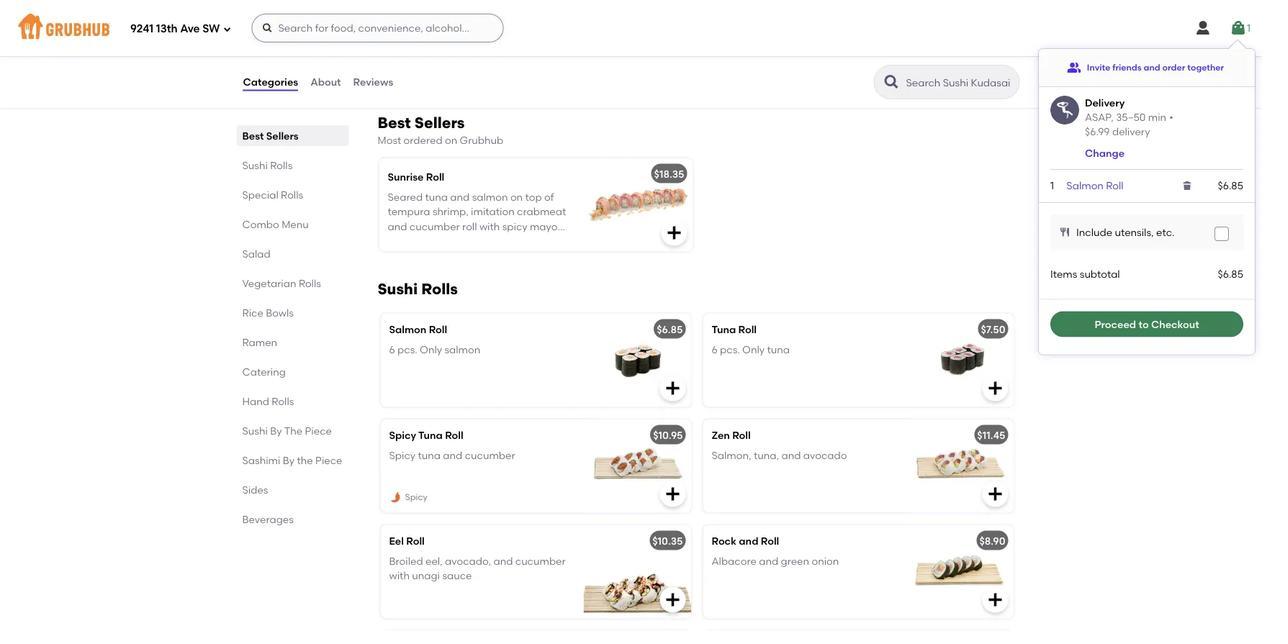 Task type: vqa. For each thing, say whether or not it's contained in the screenshot.
middle 'stix'
no



Task type: describe. For each thing, give the bounding box(es) containing it.
unagi
[[412, 570, 440, 582]]

broiled
[[389, 555, 423, 568]]

ordered
[[404, 134, 443, 147]]

albacore and green onion
[[712, 555, 839, 568]]

salad
[[242, 248, 271, 260]]

roll
[[462, 220, 477, 232]]

delivery
[[1112, 126, 1150, 138]]

9241
[[130, 22, 154, 35]]

grubhub
[[460, 134, 504, 147]]

sunrise roll
[[388, 171, 445, 183]]

rolls up 6 pcs. only salmon
[[421, 280, 458, 298]]

ramen
[[242, 336, 277, 349]]

order
[[1163, 62, 1186, 73]]

sashimi
[[242, 454, 280, 467]]

etc.
[[1156, 226, 1175, 238]]

ave
[[180, 22, 200, 35]]

hand rolls
[[242, 395, 294, 408]]

6 pcs. only tuna
[[712, 344, 790, 356]]

include
[[1077, 226, 1113, 238]]

sellers for best sellers
[[266, 130, 299, 142]]

green
[[781, 555, 809, 568]]

sauce inside seared tuna and salmon on top of tempura shrimp, imitation crabmeat and cucumber roll with spicy mayo sauce
[[388, 235, 417, 247]]

salmon roll link
[[1067, 180, 1124, 192]]

and up shrimp,
[[450, 191, 470, 203]]

vegetarian rolls tab
[[242, 276, 343, 291]]

hand rolls tab
[[242, 394, 343, 409]]

vegetarian
[[242, 277, 296, 289]]

the
[[297, 454, 313, 467]]

only for tuna
[[742, 344, 765, 356]]

$6.99
[[1085, 126, 1110, 138]]

salmon for and
[[472, 191, 508, 203]]

2 vertical spatial $6.85
[[657, 323, 683, 335]]

• inside pickup 5.9 mi • 10–20 min
[[419, 21, 422, 31]]

roll right sunrise
[[426, 171, 445, 183]]

eel roll image
[[584, 525, 692, 619]]

min inside pickup 5.9 mi • 10–20 min
[[451, 21, 466, 31]]

about button
[[310, 56, 342, 108]]

categories
[[243, 76, 298, 88]]

reviews
[[353, 76, 393, 88]]

combo
[[242, 218, 279, 230]]

asap,
[[1085, 111, 1114, 123]]

sashimi by the piece
[[242, 454, 342, 467]]

1 vertical spatial tuna
[[767, 344, 790, 356]]

reviews button
[[353, 56, 394, 108]]

35–50 inside the delivery 35–50 min
[[281, 21, 307, 31]]

together
[[1188, 62, 1224, 73]]

pickup
[[414, 8, 443, 19]]

on for sellers
[[445, 134, 457, 147]]

1 horizontal spatial salmon
[[1067, 180, 1104, 192]]

roll up albacore and green onion
[[761, 535, 779, 547]]

proceed to checkout button
[[1051, 311, 1244, 337]]

and right rock
[[739, 535, 759, 547]]

rolls for hand rolls tab
[[272, 395, 294, 408]]

rock and roll
[[712, 535, 779, 547]]

spicy for spicy tuna roll
[[389, 429, 416, 441]]

9241 13th ave sw
[[130, 22, 220, 35]]

the
[[284, 425, 303, 437]]

$18.35
[[654, 168, 684, 180]]

tuna for salmon
[[425, 191, 448, 203]]

sellers for best sellers most ordered on grubhub
[[415, 114, 465, 132]]

mi
[[406, 21, 416, 31]]

Search Sushi Kudasai search field
[[905, 76, 1015, 89]]

friends
[[1113, 62, 1142, 73]]

$7.50
[[981, 323, 1006, 335]]

change
[[1085, 147, 1125, 159]]

spicy tuna and cucumber
[[389, 449, 515, 462]]

35–50 inside delivery asap, 35–50 min • $6.99 delivery
[[1116, 111, 1146, 123]]

with inside "broiled eel, avocado, and cucumber with unagi sauce"
[[389, 570, 410, 582]]

and down tempura
[[388, 220, 407, 232]]

people icon image
[[1067, 60, 1081, 75]]

hand
[[242, 395, 269, 408]]

sushi for sushi by the piece tab
[[242, 425, 268, 437]]

mayo
[[530, 220, 558, 232]]

sushi rolls tab
[[242, 158, 343, 173]]

1 vertical spatial sushi
[[378, 280, 418, 298]]

1 button
[[1230, 15, 1251, 41]]

rice
[[242, 307, 263, 319]]

zen
[[712, 429, 730, 441]]

imitation
[[471, 206, 515, 218]]

and left green
[[759, 555, 779, 568]]

change button
[[1085, 146, 1125, 161]]

1 inside 1 button
[[1247, 22, 1251, 34]]

main navigation navigation
[[0, 0, 1262, 56]]

cucumber inside seared tuna and salmon on top of tempura shrimp, imitation crabmeat and cucumber roll with spicy mayo sauce
[[410, 220, 460, 232]]

items subtotal
[[1051, 268, 1120, 281]]

tuna for cucumber
[[418, 449, 441, 462]]

6 pcs. only salmon
[[389, 344, 481, 356]]

best sellers tab
[[242, 128, 343, 143]]

tuna roll image
[[906, 313, 1014, 407]]

0 horizontal spatial 1
[[1051, 180, 1054, 192]]

and right tuna,
[[782, 449, 801, 462]]

roll up 6 pcs. only salmon
[[429, 323, 447, 335]]

on for tuna
[[510, 191, 523, 203]]

eel,
[[426, 555, 443, 568]]

salmon,
[[712, 449, 752, 462]]

beverages
[[242, 513, 294, 526]]

min inside delivery asap, 35–50 min • $6.99 delivery
[[1148, 111, 1167, 123]]

sushi by the piece
[[242, 425, 332, 437]]

zen roll
[[712, 429, 751, 441]]

tuna roll
[[712, 323, 757, 335]]

delivery icon image
[[1051, 96, 1079, 125]]

0 vertical spatial tuna
[[712, 323, 736, 335]]

ramen tab
[[242, 335, 343, 350]]

sides
[[242, 484, 268, 496]]

piece for sushi by the piece
[[305, 425, 332, 437]]

invite friends and order together
[[1087, 62, 1224, 73]]

$8.90
[[980, 535, 1006, 547]]

pcs. for 6 pcs. only tuna
[[720, 344, 740, 356]]

spicy for spicy tuna and cucumber
[[389, 449, 416, 462]]

best sellers most ordered on grubhub
[[378, 114, 504, 147]]

svg image inside 1 button
[[1230, 19, 1247, 37]]

about
[[310, 76, 341, 88]]

crabmeat
[[517, 206, 566, 218]]

best sellers
[[242, 130, 299, 142]]

eel roll
[[389, 535, 425, 547]]

tempura
[[388, 206, 430, 218]]



Task type: locate. For each thing, give the bounding box(es) containing it.
1 horizontal spatial best
[[378, 114, 411, 132]]

1 vertical spatial on
[[510, 191, 523, 203]]

piece right the at the left bottom
[[305, 425, 332, 437]]

1 6 from the left
[[389, 344, 395, 356]]

with down imitation
[[479, 220, 500, 232]]

spicy tuna roll
[[389, 429, 464, 441]]

rolls inside hand rolls tab
[[272, 395, 294, 408]]

spicy
[[502, 220, 528, 232]]

1 horizontal spatial salmon roll
[[1067, 180, 1124, 192]]

0 vertical spatial with
[[479, 220, 500, 232]]

sellers inside best sellers most ordered on grubhub
[[415, 114, 465, 132]]

sauce
[[388, 235, 417, 247], [442, 570, 472, 582]]

roll
[[426, 171, 445, 183], [1106, 180, 1124, 192], [429, 323, 447, 335], [738, 323, 757, 335], [445, 429, 464, 441], [733, 429, 751, 441], [406, 535, 425, 547], [761, 535, 779, 547]]

0 vertical spatial by
[[270, 425, 282, 437]]

proceed to checkout
[[1095, 318, 1199, 330]]

1 vertical spatial salmon
[[445, 344, 481, 356]]

0 horizontal spatial salmon roll
[[389, 323, 447, 335]]

rice bowls tab
[[242, 305, 343, 320]]

$10.35
[[653, 535, 683, 547]]

sunrise
[[388, 171, 424, 183]]

best up sushi rolls tab
[[242, 130, 264, 142]]

sauce down avocado,
[[442, 570, 472, 582]]

35–50
[[281, 21, 307, 31], [1116, 111, 1146, 123]]

sashimi by the piece tab
[[242, 453, 343, 468]]

0 vertical spatial 1
[[1247, 22, 1251, 34]]

2 pcs. from the left
[[720, 344, 740, 356]]

salmon roll image
[[584, 313, 692, 407]]

6 for 6 pcs. only tuna
[[712, 344, 718, 356]]

1 vertical spatial spicy
[[389, 449, 416, 462]]

delivery inside delivery asap, 35–50 min • $6.99 delivery
[[1085, 96, 1125, 109]]

salmon down the change button
[[1067, 180, 1104, 192]]

cucumber
[[410, 220, 460, 232], [465, 449, 515, 462], [515, 555, 566, 568]]

by for the
[[283, 454, 295, 467]]

zen roll image
[[906, 419, 1014, 513]]

piece inside tab
[[305, 425, 332, 437]]

seared tuna and salmon on top of tempura shrimp, imitation crabmeat and cucumber roll with spicy mayo sauce
[[388, 191, 566, 247]]

include utensils, etc.
[[1077, 226, 1175, 238]]

sushi down hand
[[242, 425, 268, 437]]

sides tab
[[242, 482, 343, 498]]

13th
[[156, 22, 178, 35]]

vegetarian rolls
[[242, 277, 321, 289]]

catering tab
[[242, 364, 343, 379]]

top
[[525, 191, 542, 203]]

35–50 up the delivery
[[1116, 111, 1146, 123]]

min right 10–20
[[451, 21, 466, 31]]

2 vertical spatial tuna
[[418, 449, 441, 462]]

rolls up rice bowls tab
[[299, 277, 321, 289]]

rolls right hand
[[272, 395, 294, 408]]

rolls inside special rolls tab
[[281, 189, 303, 201]]

seared
[[388, 191, 423, 203]]

salmon roll
[[1067, 180, 1124, 192], [389, 323, 447, 335]]

min up the about
[[309, 21, 325, 31]]

1 horizontal spatial 6
[[712, 344, 718, 356]]

items
[[1051, 268, 1078, 281]]

rolls inside vegetarian rolls tab
[[299, 277, 321, 289]]

svg image
[[1195, 19, 1212, 37], [1230, 19, 1247, 37], [262, 22, 273, 34], [666, 224, 683, 241], [664, 380, 682, 397], [987, 380, 1004, 397], [664, 591, 682, 609]]

rolls up combo menu tab
[[281, 189, 303, 201]]

1 vertical spatial •
[[1170, 111, 1174, 123]]

1 vertical spatial with
[[389, 570, 410, 582]]

onion
[[812, 555, 839, 568]]

tuna inside seared tuna and salmon on top of tempura shrimp, imitation crabmeat and cucumber roll with spicy mayo sauce
[[425, 191, 448, 203]]

salmon
[[1067, 180, 1104, 192], [389, 323, 427, 335]]

tuna
[[712, 323, 736, 335], [418, 429, 443, 441]]

1 horizontal spatial 35–50
[[1116, 111, 1146, 123]]

with inside seared tuna and salmon on top of tempura shrimp, imitation crabmeat and cucumber roll with spicy mayo sauce
[[479, 220, 500, 232]]

0 vertical spatial sauce
[[388, 235, 417, 247]]

min up the delivery
[[1148, 111, 1167, 123]]

0 vertical spatial 35–50
[[281, 21, 307, 31]]

sellers up sushi rolls tab
[[266, 130, 299, 142]]

1 vertical spatial sushi rolls
[[378, 280, 458, 298]]

0 horizontal spatial min
[[309, 21, 325, 31]]

2 vertical spatial cucumber
[[515, 555, 566, 568]]

roll inside tooltip
[[1106, 180, 1124, 192]]

best for best sellers most ordered on grubhub
[[378, 114, 411, 132]]

1 vertical spatial salmon
[[389, 323, 427, 335]]

roll up 6 pcs. only tuna
[[738, 323, 757, 335]]

1 horizontal spatial sellers
[[415, 114, 465, 132]]

delivery inside the delivery 35–50 min
[[286, 8, 320, 19]]

0 horizontal spatial by
[[270, 425, 282, 437]]

0 vertical spatial salmon roll
[[1067, 180, 1124, 192]]

spicy down spicy tuna roll
[[389, 449, 416, 462]]

on left top
[[510, 191, 523, 203]]

bowls
[[266, 307, 294, 319]]

sushi rolls inside sushi rolls tab
[[242, 159, 293, 171]]

6
[[389, 344, 395, 356], [712, 344, 718, 356]]

of
[[544, 191, 554, 203]]

salmon, tuna, and avocado
[[712, 449, 847, 462]]

sunrise roll image
[[585, 158, 693, 252]]

2 vertical spatial sushi
[[242, 425, 268, 437]]

delivery asap, 35–50 min • $6.99 delivery
[[1085, 96, 1174, 138]]

0 horizontal spatial •
[[419, 21, 422, 31]]

broiled eel, avocado, and cucumber with unagi sauce
[[389, 555, 566, 582]]

spicy right "spicy" icon
[[405, 492, 428, 502]]

cucumber inside "broiled eel, avocado, and cucumber with unagi sauce"
[[515, 555, 566, 568]]

spicy tuna roll image
[[584, 419, 692, 513]]

salmon roll down the change button
[[1067, 180, 1124, 192]]

1 horizontal spatial •
[[1170, 111, 1174, 123]]

6 for 6 pcs. only salmon
[[389, 344, 395, 356]]

on right ordered
[[445, 134, 457, 147]]

tuna,
[[754, 449, 779, 462]]

sushi
[[242, 159, 268, 171], [378, 280, 418, 298], [242, 425, 268, 437]]

1 vertical spatial by
[[283, 454, 295, 467]]

invite friends and order together button
[[1067, 55, 1224, 81]]

0 horizontal spatial delivery
[[286, 8, 320, 19]]

to
[[1139, 318, 1149, 330]]

salmon for only
[[445, 344, 481, 356]]

1 horizontal spatial sushi rolls
[[378, 280, 458, 298]]

proceed
[[1095, 318, 1136, 330]]

1 horizontal spatial sauce
[[442, 570, 472, 582]]

delivery for asap,
[[1085, 96, 1125, 109]]

0 horizontal spatial 35–50
[[281, 21, 307, 31]]

delivery
[[286, 8, 320, 19], [1085, 96, 1125, 109]]

1 horizontal spatial 1
[[1247, 22, 1251, 34]]

• down order
[[1170, 111, 1174, 123]]

rolls for vegetarian rolls tab
[[299, 277, 321, 289]]

sauce inside "broiled eel, avocado, and cucumber with unagi sauce"
[[442, 570, 472, 582]]

most
[[378, 134, 401, 147]]

only for salmon
[[420, 344, 442, 356]]

0 vertical spatial •
[[419, 21, 422, 31]]

sauce down tempura
[[388, 235, 417, 247]]

on inside seared tuna and salmon on top of tempura shrimp, imitation crabmeat and cucumber roll with spicy mayo sauce
[[510, 191, 523, 203]]

special rolls
[[242, 189, 303, 201]]

tooltip containing delivery
[[1039, 40, 1255, 355]]

invite
[[1087, 62, 1111, 73]]

10–20
[[425, 21, 449, 31]]

and right avocado,
[[494, 555, 513, 568]]

salad tab
[[242, 246, 343, 261]]

sellers inside best sellers tab
[[266, 130, 299, 142]]

0 horizontal spatial tuna
[[418, 429, 443, 441]]

and left order
[[1144, 62, 1161, 73]]

tuna
[[425, 191, 448, 203], [767, 344, 790, 356], [418, 449, 441, 462]]

rolls inside sushi rolls tab
[[270, 159, 293, 171]]

by for the
[[270, 425, 282, 437]]

0 vertical spatial cucumber
[[410, 220, 460, 232]]

1 horizontal spatial pcs.
[[720, 344, 740, 356]]

roll right the eel
[[406, 535, 425, 547]]

0 vertical spatial on
[[445, 134, 457, 147]]

and inside button
[[1144, 62, 1161, 73]]

1 vertical spatial sauce
[[442, 570, 472, 582]]

by inside tab
[[283, 454, 295, 467]]

salmon
[[472, 191, 508, 203], [445, 344, 481, 356]]

piece for sashimi by the piece
[[315, 454, 342, 467]]

best for best sellers
[[242, 130, 264, 142]]

by
[[270, 425, 282, 437], [283, 454, 295, 467]]

sushi rolls
[[242, 159, 293, 171], [378, 280, 458, 298]]

delivery 35–50 min
[[281, 8, 325, 31]]

2 horizontal spatial min
[[1148, 111, 1167, 123]]

with down broiled
[[389, 570, 410, 582]]

$11.45
[[977, 429, 1006, 441]]

min inside the delivery 35–50 min
[[309, 21, 325, 31]]

0 vertical spatial salmon
[[1067, 180, 1104, 192]]

1 horizontal spatial with
[[479, 220, 500, 232]]

tooltip
[[1039, 40, 1255, 355]]

sellers up ordered
[[415, 114, 465, 132]]

0 vertical spatial sushi
[[242, 159, 268, 171]]

tuna up spicy tuna and cucumber on the bottom left of page
[[418, 429, 443, 441]]

by inside tab
[[270, 425, 282, 437]]

0 vertical spatial sushi rolls
[[242, 159, 293, 171]]

piece right the
[[315, 454, 342, 467]]

0 vertical spatial salmon
[[472, 191, 508, 203]]

1 vertical spatial piece
[[315, 454, 342, 467]]

0 horizontal spatial pcs.
[[398, 344, 417, 356]]

checkout
[[1151, 318, 1199, 330]]

subtotal
[[1080, 268, 1120, 281]]

1 horizontal spatial by
[[283, 454, 295, 467]]

and down spicy tuna roll
[[443, 449, 463, 462]]

utensils,
[[1115, 226, 1154, 238]]

min
[[309, 21, 325, 31], [451, 21, 466, 31], [1148, 111, 1167, 123]]

sushi rolls down the best sellers on the left top of the page
[[242, 159, 293, 171]]

by left the at the left bottom
[[270, 425, 282, 437]]

roll down the change button
[[1106, 180, 1124, 192]]

and inside "broiled eel, avocado, and cucumber with unagi sauce"
[[494, 555, 513, 568]]

piece inside tab
[[315, 454, 342, 467]]

salmon roll up 6 pcs. only salmon
[[389, 323, 447, 335]]

sushi for sushi rolls tab
[[242, 159, 268, 171]]

0 horizontal spatial with
[[389, 570, 410, 582]]

0 vertical spatial tuna
[[425, 191, 448, 203]]

menu
[[282, 218, 309, 230]]

rock
[[712, 535, 737, 547]]

sushi by the piece tab
[[242, 423, 343, 439]]

pcs.
[[398, 344, 417, 356], [720, 344, 740, 356]]

option group containing delivery 35–50 min
[[242, 2, 489, 38]]

svg image
[[223, 25, 231, 33], [1182, 180, 1193, 191], [1059, 227, 1071, 238], [1218, 230, 1226, 238], [664, 486, 682, 503], [987, 486, 1004, 503], [987, 591, 1004, 609]]

pcs. for 6 pcs. only salmon
[[398, 344, 417, 356]]

spicy image
[[389, 491, 402, 504]]

sellers
[[415, 114, 465, 132], [266, 130, 299, 142]]

rolls up special rolls
[[270, 159, 293, 171]]

sushi up special
[[242, 159, 268, 171]]

special rolls tab
[[242, 187, 343, 202]]

salmon up 6 pcs. only salmon
[[389, 323, 427, 335]]

0 horizontal spatial salmon
[[389, 323, 427, 335]]

best inside tab
[[242, 130, 264, 142]]

0 horizontal spatial sushi rolls
[[242, 159, 293, 171]]

0 vertical spatial delivery
[[286, 8, 320, 19]]

best inside best sellers most ordered on grubhub
[[378, 114, 411, 132]]

combo menu tab
[[242, 217, 343, 232]]

special
[[242, 189, 279, 201]]

0 horizontal spatial sellers
[[266, 130, 299, 142]]

sw
[[202, 22, 220, 35]]

rock and roll image
[[906, 525, 1014, 619]]

rolls for special rolls tab
[[281, 189, 303, 201]]

2 only from the left
[[742, 344, 765, 356]]

1 vertical spatial tuna
[[418, 429, 443, 441]]

albacore
[[712, 555, 757, 568]]

categories button
[[242, 56, 299, 108]]

0 horizontal spatial best
[[242, 130, 264, 142]]

pickup 5.9 mi • 10–20 min
[[391, 8, 466, 31]]

1 vertical spatial 35–50
[[1116, 111, 1146, 123]]

35–50 up "categories" on the top left
[[281, 21, 307, 31]]

search icon image
[[883, 73, 900, 91]]

1 horizontal spatial delivery
[[1085, 96, 1125, 109]]

1 horizontal spatial tuna
[[712, 323, 736, 335]]

•
[[419, 21, 422, 31], [1170, 111, 1174, 123]]

best up most
[[378, 114, 411, 132]]

1 vertical spatial 1
[[1051, 180, 1054, 192]]

tuna up 6 pcs. only tuna
[[712, 323, 736, 335]]

1 horizontal spatial min
[[451, 21, 466, 31]]

0 horizontal spatial 6
[[389, 344, 395, 356]]

combo menu
[[242, 218, 309, 230]]

1 pcs. from the left
[[398, 344, 417, 356]]

avocado
[[803, 449, 847, 462]]

0 horizontal spatial sauce
[[388, 235, 417, 247]]

1 vertical spatial salmon roll
[[389, 323, 447, 335]]

roll right zen
[[733, 429, 751, 441]]

rice bowls
[[242, 307, 294, 319]]

5.9
[[391, 21, 403, 31]]

spicy
[[389, 429, 416, 441], [389, 449, 416, 462], [405, 492, 428, 502]]

by left the
[[283, 454, 295, 467]]

1 vertical spatial $6.85
[[1218, 268, 1244, 281]]

0 vertical spatial spicy
[[389, 429, 416, 441]]

0 vertical spatial $6.85
[[1218, 180, 1244, 192]]

shrimp,
[[433, 206, 469, 218]]

0 horizontal spatial only
[[420, 344, 442, 356]]

avocado,
[[445, 555, 491, 568]]

1 only from the left
[[420, 344, 442, 356]]

svg image inside main navigation navigation
[[223, 25, 231, 33]]

sushi up 6 pcs. only salmon
[[378, 280, 418, 298]]

0 horizontal spatial on
[[445, 134, 457, 147]]

1 vertical spatial cucumber
[[465, 449, 515, 462]]

1 horizontal spatial on
[[510, 191, 523, 203]]

delivery for 35–50
[[286, 8, 320, 19]]

1 horizontal spatial only
[[742, 344, 765, 356]]

Search for food, convenience, alcohol... search field
[[252, 14, 504, 42]]

salmon inside seared tuna and salmon on top of tempura shrimp, imitation crabmeat and cucumber roll with spicy mayo sauce
[[472, 191, 508, 203]]

sushi rolls up 6 pcs. only salmon
[[378, 280, 458, 298]]

• right the mi
[[419, 21, 422, 31]]

1 vertical spatial delivery
[[1085, 96, 1125, 109]]

$10.95
[[653, 429, 683, 441]]

beverages tab
[[242, 512, 343, 527]]

2 6 from the left
[[712, 344, 718, 356]]

only
[[420, 344, 442, 356], [742, 344, 765, 356]]

rolls for sushi rolls tab
[[270, 159, 293, 171]]

roll up spicy tuna and cucumber on the bottom left of page
[[445, 429, 464, 441]]

• inside delivery asap, 35–50 min • $6.99 delivery
[[1170, 111, 1174, 123]]

on inside best sellers most ordered on grubhub
[[445, 134, 457, 147]]

option group
[[242, 2, 489, 38]]

2 vertical spatial spicy
[[405, 492, 428, 502]]

0 vertical spatial piece
[[305, 425, 332, 437]]

spicy up spicy tuna and cucumber on the bottom left of page
[[389, 429, 416, 441]]



